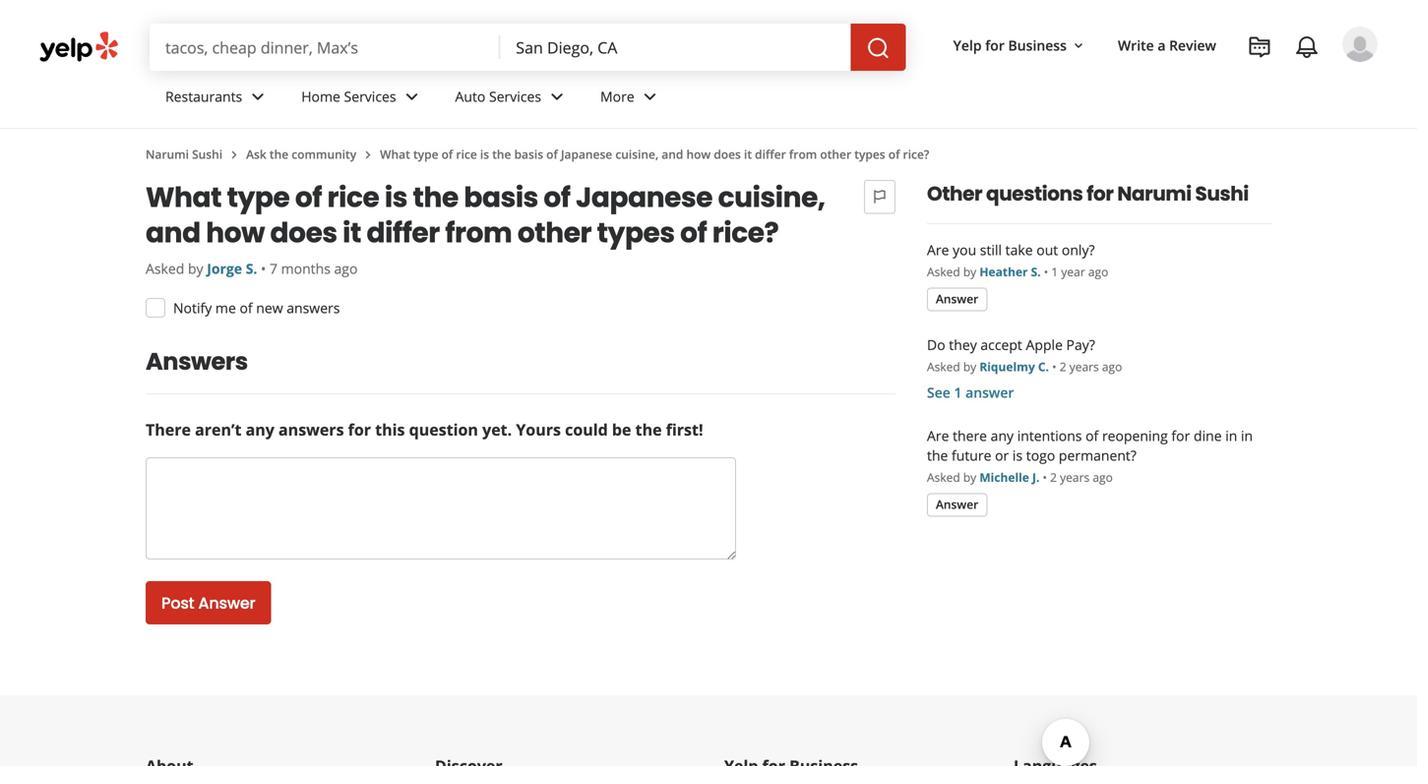 Task type: locate. For each thing, give the bounding box(es) containing it.
jorge s. link
[[207, 259, 257, 278]]

by left jorge at the top left of the page
[[188, 259, 203, 278]]

are inside the are there any intentions of reopening for dine in in the future or is togo permanent?
[[927, 427, 949, 445]]

0 vertical spatial how
[[686, 146, 711, 162]]

apple
[[1026, 336, 1063, 354]]

2 years ago
[[1060, 359, 1122, 375], [1050, 469, 1113, 486]]

4 24 chevron down v2 image from the left
[[638, 85, 662, 109]]

how
[[686, 146, 711, 162], [206, 214, 265, 252]]

asked
[[146, 259, 184, 278], [927, 264, 960, 280], [927, 359, 960, 375], [927, 469, 960, 486]]

1 vertical spatial japanese
[[576, 178, 713, 217]]

24 chevron down v2 image left the auto
[[400, 85, 424, 109]]

1 vertical spatial from
[[445, 214, 512, 252]]

ago right 'months' on the top
[[334, 259, 358, 278]]

and down more link
[[662, 146, 683, 162]]

0 horizontal spatial cuisine,
[[615, 146, 659, 162]]

permanent?
[[1059, 446, 1137, 465]]

asked down do
[[927, 359, 960, 375]]

2 are from the top
[[927, 427, 949, 445]]

1 horizontal spatial 1
[[1051, 264, 1058, 280]]

by for michelle j.
[[963, 469, 976, 486]]

it down business categories element
[[744, 146, 752, 162]]

are for are there any intentions of reopening for dine in in the future or is togo permanent?
[[927, 427, 949, 445]]

1 vertical spatial 2
[[1050, 469, 1057, 486]]

business
[[1008, 36, 1067, 55]]

it
[[744, 146, 752, 162], [343, 214, 361, 252]]

there
[[146, 419, 191, 440]]

type
[[413, 146, 438, 162], [227, 178, 290, 217]]

2 in from the left
[[1241, 427, 1253, 445]]

answer down asked by heather s.
[[936, 291, 979, 307]]

16 chevron right v2 image left ask
[[226, 147, 242, 163]]

cuisine,
[[615, 146, 659, 162], [718, 178, 825, 217]]

0 vertical spatial rice?
[[903, 146, 929, 162]]

answer link
[[927, 288, 987, 311], [927, 494, 987, 517]]

ago
[[334, 259, 358, 278], [1088, 264, 1108, 280], [1102, 359, 1122, 375], [1093, 469, 1113, 486]]

2
[[1060, 359, 1066, 375], [1050, 469, 1057, 486]]

1
[[1051, 264, 1058, 280], [954, 383, 962, 402]]

0 vertical spatial from
[[789, 146, 817, 162]]

narumi
[[146, 146, 189, 162], [1117, 180, 1191, 208]]

1 vertical spatial are
[[927, 427, 949, 445]]

2 years ago for pay?
[[1060, 359, 1122, 375]]

see
[[927, 383, 951, 402]]

0 horizontal spatial differ
[[367, 214, 440, 252]]

asked down future
[[927, 469, 960, 486]]

michelle
[[980, 469, 1029, 486]]

answer link for are you still take out only?
[[927, 288, 987, 311]]

0 vertical spatial is
[[480, 146, 489, 162]]

1 horizontal spatial narumi
[[1117, 180, 1191, 208]]

1 vertical spatial it
[[343, 214, 361, 252]]

1 horizontal spatial any
[[991, 427, 1014, 445]]

answer link for are there any intentions of reopening for dine in in the future or is togo permanent?
[[927, 494, 987, 517]]

the
[[270, 146, 288, 162], [492, 146, 511, 162], [413, 178, 458, 217], [635, 419, 662, 440], [927, 446, 948, 465]]

by for jorge s.
[[188, 259, 203, 278]]

1 horizontal spatial s.
[[1031, 264, 1041, 280]]

for up only?
[[1087, 180, 1114, 208]]

japanese
[[561, 146, 612, 162], [576, 178, 713, 217]]

asked by heather s.
[[927, 264, 1041, 280]]

2 right j.
[[1050, 469, 1057, 486]]

None search field
[[150, 24, 910, 71]]

1 horizontal spatial in
[[1241, 427, 1253, 445]]

0 vertical spatial years
[[1069, 359, 1099, 375]]

1 16 chevron right v2 image from the left
[[226, 147, 242, 163]]

auto
[[455, 87, 486, 106]]

narumi sushi link
[[146, 146, 223, 162]]

2 answer link from the top
[[927, 494, 987, 517]]

2 vertical spatial answer
[[198, 592, 255, 615]]

by down future
[[963, 469, 976, 486]]

0 vertical spatial and
[[662, 146, 683, 162]]

years for pay?
[[1069, 359, 1099, 375]]

1 horizontal spatial types
[[854, 146, 885, 162]]

0 vertical spatial answer link
[[927, 288, 987, 311]]

1 vertical spatial answer
[[936, 496, 979, 513]]

0 vertical spatial answer
[[936, 291, 979, 307]]

2 vertical spatial is
[[1013, 446, 1023, 465]]

16 chevron right v2 image for narumi sushi
[[226, 147, 242, 163]]

rice down community
[[327, 178, 379, 217]]

24 chevron down v2 image right "more"
[[638, 85, 662, 109]]

ago right year
[[1088, 264, 1108, 280]]

24 chevron down v2 image inside restaurants link
[[246, 85, 270, 109]]

years
[[1069, 359, 1099, 375], [1060, 469, 1090, 486]]

search image
[[867, 37, 890, 60]]

what
[[380, 146, 410, 162], [146, 178, 222, 217]]

24 chevron down v2 image
[[246, 85, 270, 109], [400, 85, 424, 109], [545, 85, 569, 109], [638, 85, 662, 109]]

s. down out
[[1031, 264, 1041, 280]]

24 chevron down v2 image inside more link
[[638, 85, 662, 109]]

none field up more link
[[516, 36, 835, 58]]

rice
[[456, 146, 477, 162], [327, 178, 379, 217]]

answer inside post answer button
[[198, 592, 255, 615]]

basis
[[514, 146, 543, 162], [464, 178, 538, 217]]

what down narumi sushi on the top of page
[[146, 178, 222, 217]]

answer link down 'asked by michelle j.' at bottom right
[[927, 494, 987, 517]]

there
[[953, 427, 987, 445]]

0 vertical spatial other
[[820, 146, 851, 162]]

any for there
[[991, 427, 1014, 445]]

this
[[375, 419, 405, 440]]

16 chevron right v2 image right community
[[360, 147, 376, 163]]

for inside the are there any intentions of reopening for dine in in the future or is togo permanent?
[[1172, 427, 1190, 445]]

any up or at the right of page
[[991, 427, 1014, 445]]

1 vertical spatial differ
[[367, 214, 440, 252]]

2 24 chevron down v2 image from the left
[[400, 85, 424, 109]]

1 none field from the left
[[165, 36, 484, 58]]

1 vertical spatial what type of rice is the basis of japanese cuisine, and how does it differ from other types of rice?
[[146, 178, 825, 252]]

still
[[980, 241, 1002, 259]]

16 chevron right v2 image for ask the community
[[360, 147, 376, 163]]

None field
[[165, 36, 484, 58], [516, 36, 835, 58]]

0 horizontal spatial how
[[206, 214, 265, 252]]

0 vertical spatial does
[[714, 146, 741, 162]]

24 chevron down v2 image for home services
[[400, 85, 424, 109]]

0 vertical spatial differ
[[755, 146, 786, 162]]

0 horizontal spatial in
[[1225, 427, 1237, 445]]

2 horizontal spatial is
[[1013, 446, 1023, 465]]

3 24 chevron down v2 image from the left
[[545, 85, 569, 109]]

business categories element
[[150, 71, 1378, 128]]

services right the auto
[[489, 87, 541, 106]]

0 horizontal spatial does
[[270, 214, 337, 252]]

1 24 chevron down v2 image from the left
[[246, 85, 270, 109]]

other questions for narumi sushi
[[927, 180, 1249, 208]]

1 vertical spatial cuisine,
[[718, 178, 825, 217]]

0 horizontal spatial 1
[[954, 383, 962, 402]]

how down business categories element
[[686, 146, 711, 162]]

services
[[344, 87, 396, 106], [489, 87, 541, 106]]

years down the pay?
[[1069, 359, 1099, 375]]

0 horizontal spatial from
[[445, 214, 512, 252]]

2 services from the left
[[489, 87, 541, 106]]

2 none field from the left
[[516, 36, 835, 58]]

type down the home services link on the left
[[413, 146, 438, 162]]

1 vertical spatial what
[[146, 178, 222, 217]]

1 vertical spatial answer link
[[927, 494, 987, 517]]

user actions element
[[937, 25, 1405, 146]]

services for home services
[[344, 87, 396, 106]]

2 years ago down the pay?
[[1060, 359, 1122, 375]]

0 vertical spatial are
[[927, 241, 949, 259]]

1 vertical spatial narumi
[[1117, 180, 1191, 208]]

0 horizontal spatial narumi
[[146, 146, 189, 162]]

any
[[246, 419, 274, 440], [991, 427, 1014, 445]]

7
[[270, 259, 277, 278]]

0 horizontal spatial rice?
[[712, 214, 779, 252]]

c.
[[1038, 359, 1049, 375]]

0 vertical spatial what
[[380, 146, 410, 162]]

how up jorge s. "link"
[[206, 214, 265, 252]]

1 horizontal spatial does
[[714, 146, 741, 162]]

24 chevron down v2 image for restaurants
[[246, 85, 270, 109]]

0 vertical spatial 2
[[1060, 359, 1066, 375]]

accept
[[981, 336, 1022, 354]]

1 horizontal spatial and
[[662, 146, 683, 162]]

1 horizontal spatial type
[[413, 146, 438, 162]]

1 horizontal spatial none field
[[516, 36, 835, 58]]

24 chevron down v2 image inside the home services link
[[400, 85, 424, 109]]

are
[[927, 241, 949, 259], [927, 427, 949, 445]]

are for are you still take out only?
[[927, 241, 949, 259]]

in
[[1225, 427, 1237, 445], [1241, 427, 1253, 445]]

1 right see
[[954, 383, 962, 402]]

it up 7 months ago
[[343, 214, 361, 252]]

for left dine
[[1172, 427, 1190, 445]]

0 horizontal spatial 16 chevron right v2 image
[[226, 147, 242, 163]]

does up 'months' on the top
[[270, 214, 337, 252]]

notify me of new answers
[[173, 299, 340, 317]]

and up asked by jorge s.
[[146, 214, 200, 252]]

sushi
[[192, 146, 223, 162], [1195, 180, 1249, 208]]

1 vertical spatial basis
[[464, 178, 538, 217]]

any right aren't
[[246, 419, 274, 440]]

1 horizontal spatial is
[[480, 146, 489, 162]]

1 horizontal spatial rice
[[456, 146, 477, 162]]

answer link down asked by heather s.
[[927, 288, 987, 311]]

24 chevron down v2 image inside auto services link
[[545, 85, 569, 109]]

answers
[[146, 345, 248, 378]]

ask the community
[[246, 146, 356, 162]]

1 vertical spatial does
[[270, 214, 337, 252]]

by down you
[[963, 264, 976, 280]]

more
[[600, 87, 634, 106]]

what down the home services link on the left
[[380, 146, 410, 162]]

0 vertical spatial basis
[[514, 146, 543, 162]]

years down "permanent?"
[[1060, 469, 1090, 486]]

1 in from the left
[[1225, 427, 1237, 445]]

for
[[985, 36, 1005, 55], [1087, 180, 1114, 208], [348, 419, 371, 440], [1172, 427, 1190, 445]]

1 are from the top
[[927, 241, 949, 259]]

do
[[927, 336, 945, 354]]

asked up notify
[[146, 259, 184, 278]]

is
[[480, 146, 489, 162], [385, 178, 407, 217], [1013, 446, 1023, 465]]

by down they
[[963, 359, 976, 375]]

years for of
[[1060, 469, 1090, 486]]

1 horizontal spatial from
[[789, 146, 817, 162]]

1 horizontal spatial cuisine,
[[718, 178, 825, 217]]

1 answer link from the top
[[927, 288, 987, 311]]

answers down 7 months ago
[[287, 299, 340, 317]]

1 horizontal spatial 16 chevron right v2 image
[[360, 147, 376, 163]]

answer down 'asked by michelle j.' at bottom right
[[936, 496, 979, 513]]

2 years ago for of
[[1050, 469, 1113, 486]]

take
[[1005, 241, 1033, 259]]

0 vertical spatial sushi
[[192, 146, 223, 162]]

0 vertical spatial 1
[[1051, 264, 1058, 280]]

or
[[995, 446, 1009, 465]]

type down ask
[[227, 178, 290, 217]]

0 vertical spatial narumi
[[146, 146, 189, 162]]

asked for asked by jorge s.
[[146, 259, 184, 278]]

the inside what type of rice is the basis of japanese cuisine, and how does it differ from other types of rice?
[[413, 178, 458, 217]]

24 chevron down v2 image right auto services
[[545, 85, 569, 109]]

any inside the are there any intentions of reopening for dine in in the future or is togo permanent?
[[991, 427, 1014, 445]]

answer right 'post'
[[198, 592, 255, 615]]

none field the "find"
[[165, 36, 484, 58]]

they
[[949, 336, 977, 354]]

other
[[820, 146, 851, 162], [517, 214, 592, 252]]

questions
[[986, 180, 1083, 208]]

riquelmy
[[980, 359, 1035, 375]]

are left you
[[927, 241, 949, 259]]

0 vertical spatial it
[[744, 146, 752, 162]]

1 vertical spatial types
[[597, 214, 675, 252]]

ago down "permanent?"
[[1093, 469, 1113, 486]]

differ inside what type of rice is the basis of japanese cuisine, and how does it differ from other types of rice?
[[367, 214, 440, 252]]

2 16 chevron right v2 image from the left
[[360, 147, 376, 163]]

1 services from the left
[[344, 87, 396, 106]]

s. left 7
[[246, 259, 257, 278]]

0 vertical spatial types
[[854, 146, 885, 162]]

by for riquelmy c.
[[963, 359, 976, 375]]

types
[[854, 146, 885, 162], [597, 214, 675, 252]]

are left there
[[927, 427, 949, 445]]

a
[[1158, 36, 1166, 55]]

1 vertical spatial years
[[1060, 469, 1090, 486]]

1 vertical spatial 2 years ago
[[1050, 469, 1113, 486]]

0 horizontal spatial any
[[246, 419, 274, 440]]

0 vertical spatial 2 years ago
[[1060, 359, 1122, 375]]

does down business categories element
[[714, 146, 741, 162]]

1 horizontal spatial differ
[[755, 146, 786, 162]]

post answer button
[[146, 582, 271, 625]]

none field up home
[[165, 36, 484, 58]]

0 vertical spatial answers
[[287, 299, 340, 317]]

1 horizontal spatial 2
[[1060, 359, 1066, 375]]

0 horizontal spatial services
[[344, 87, 396, 106]]

1 horizontal spatial how
[[686, 146, 711, 162]]

2 right c. on the right of page
[[1060, 359, 1066, 375]]

0 horizontal spatial rice
[[327, 178, 379, 217]]

out
[[1037, 241, 1058, 259]]

s. for jorge s.
[[246, 259, 257, 278]]

for right yelp
[[985, 36, 1005, 55]]

0 horizontal spatial 2
[[1050, 469, 1057, 486]]

does
[[714, 146, 741, 162], [270, 214, 337, 252]]

None text field
[[146, 458, 736, 560]]

answers left this
[[279, 419, 344, 440]]

0 horizontal spatial none field
[[165, 36, 484, 58]]

0 horizontal spatial types
[[597, 214, 675, 252]]

cuisine, inside what type of rice is the basis of japanese cuisine, and how does it differ from other types of rice?
[[718, 178, 825, 217]]

ago for michelle j.
[[1093, 469, 1113, 486]]

intentions
[[1017, 427, 1082, 445]]

1 vertical spatial other
[[517, 214, 592, 252]]

0 horizontal spatial s.
[[246, 259, 257, 278]]

of
[[441, 146, 453, 162], [546, 146, 558, 162], [888, 146, 900, 162], [295, 178, 322, 217], [544, 178, 570, 217], [680, 214, 707, 252], [240, 299, 253, 317], [1086, 427, 1099, 445]]

asked down you
[[927, 264, 960, 280]]

home services
[[301, 87, 396, 106]]

differ
[[755, 146, 786, 162], [367, 214, 440, 252]]

16 chevron right v2 image
[[226, 147, 242, 163], [360, 147, 376, 163]]

2 years ago down "permanent?"
[[1050, 469, 1113, 486]]

0 horizontal spatial type
[[227, 178, 290, 217]]

from
[[789, 146, 817, 162], [445, 214, 512, 252]]

24 chevron down v2 image for auto services
[[545, 85, 569, 109]]

1 horizontal spatial what
[[380, 146, 410, 162]]

answer for are there any intentions of reopening for dine in in the future or is togo permanent?
[[936, 496, 979, 513]]

answers
[[287, 299, 340, 317], [279, 419, 344, 440]]

services right home
[[344, 87, 396, 106]]

s.
[[246, 259, 257, 278], [1031, 264, 1041, 280]]

rice down the auto
[[456, 146, 477, 162]]

ago right c. on the right of page
[[1102, 359, 1122, 375]]

1 left year
[[1051, 264, 1058, 280]]

1 horizontal spatial other
[[820, 146, 851, 162]]

1 horizontal spatial services
[[489, 87, 541, 106]]

by
[[188, 259, 203, 278], [963, 264, 976, 280], [963, 359, 976, 375], [963, 469, 976, 486]]

24 chevron down v2 image right restaurants
[[246, 85, 270, 109]]



Task type: describe. For each thing, give the bounding box(es) containing it.
other
[[927, 180, 982, 208]]

restaurants link
[[150, 71, 286, 128]]

7 months ago
[[270, 259, 358, 278]]

s. for heather s.
[[1031, 264, 1041, 280]]

asked by jorge s.
[[146, 259, 257, 278]]

post answer
[[161, 592, 255, 615]]

me
[[215, 299, 236, 317]]

are you still take out only?
[[927, 241, 1095, 259]]

ago for riquelmy c.
[[1102, 359, 1122, 375]]

togo
[[1026, 446, 1055, 465]]

heather s. link
[[980, 264, 1041, 280]]

yelp
[[953, 36, 982, 55]]

heather
[[980, 264, 1028, 280]]

1 vertical spatial 1
[[954, 383, 962, 402]]

0 vertical spatial what type of rice is the basis of japanese cuisine, and how does it differ from other types of rice?
[[380, 146, 929, 162]]

japanese inside what type of rice is the basis of japanese cuisine, and how does it differ from other types of rice?
[[576, 178, 713, 217]]

Find text field
[[165, 36, 484, 58]]

question
[[409, 419, 478, 440]]

only?
[[1062, 241, 1095, 259]]

1 vertical spatial how
[[206, 214, 265, 252]]

1 year ago
[[1051, 264, 1108, 280]]

1 vertical spatial answers
[[279, 419, 344, 440]]

Near text field
[[516, 36, 835, 58]]

see 1 answer
[[927, 383, 1014, 402]]

reopening
[[1102, 427, 1168, 445]]

yelp for business button
[[945, 28, 1094, 63]]

months
[[281, 259, 331, 278]]

does inside what type of rice is the basis of japanese cuisine, and how does it differ from other types of rice?
[[270, 214, 337, 252]]

the inside the are there any intentions of reopening for dine in in the future or is togo permanent?
[[927, 446, 948, 465]]

pay?
[[1066, 336, 1095, 354]]

dine
[[1194, 427, 1222, 445]]

future
[[952, 446, 991, 465]]

0 horizontal spatial it
[[343, 214, 361, 252]]

for left this
[[348, 419, 371, 440]]

ask the community link
[[246, 146, 356, 162]]

j.
[[1032, 469, 1040, 486]]

write a review
[[1118, 36, 1216, 55]]

michelle j. link
[[980, 469, 1040, 486]]

notify
[[173, 299, 212, 317]]

2 for apple
[[1060, 359, 1066, 375]]

ask
[[246, 146, 266, 162]]

apple l. image
[[1342, 27, 1378, 62]]

1 vertical spatial and
[[146, 214, 200, 252]]

see 1 answer link
[[927, 383, 1014, 402]]

0 vertical spatial japanese
[[561, 146, 612, 162]]

there aren't any answers for this question yet. yours could be the first!
[[146, 419, 703, 440]]

year
[[1061, 264, 1085, 280]]

home
[[301, 87, 340, 106]]

of inside the are there any intentions of reopening for dine in in the future or is togo permanent?
[[1086, 427, 1099, 445]]

home services link
[[286, 71, 439, 128]]

0 vertical spatial type
[[413, 146, 438, 162]]

16 chevron down v2 image
[[1071, 38, 1086, 54]]

restaurants
[[165, 87, 242, 106]]

ago for heather s.
[[1088, 264, 1108, 280]]

post
[[161, 592, 194, 615]]

any for aren't
[[246, 419, 274, 440]]

write a review link
[[1110, 28, 1224, 63]]

yet.
[[482, 419, 512, 440]]

asked for asked by michelle j.
[[927, 469, 960, 486]]

1 vertical spatial type
[[227, 178, 290, 217]]

yelp for business
[[953, 36, 1067, 55]]

0 horizontal spatial sushi
[[192, 146, 223, 162]]

asked for asked by riquelmy c.
[[927, 359, 960, 375]]

for inside yelp for business 'button'
[[985, 36, 1005, 55]]

jorge
[[207, 259, 242, 278]]

more link
[[585, 71, 678, 128]]

asked by riquelmy c.
[[927, 359, 1049, 375]]

1 vertical spatial rice?
[[712, 214, 779, 252]]

be
[[612, 419, 631, 440]]

projects image
[[1248, 35, 1271, 59]]

aren't
[[195, 419, 242, 440]]

new
[[256, 299, 283, 317]]

1 horizontal spatial rice?
[[903, 146, 929, 162]]

answer for are you still take out only?
[[936, 291, 979, 307]]

yours
[[516, 419, 561, 440]]

do they accept apple pay?
[[927, 336, 1095, 354]]

basis inside what type of rice is the basis of japanese cuisine, and how does it differ from other types of rice?
[[464, 178, 538, 217]]

are there any intentions of reopening for dine in in the future or is togo permanent?
[[927, 427, 1253, 465]]

asked by michelle j.
[[927, 469, 1040, 486]]

1 vertical spatial is
[[385, 178, 407, 217]]

is inside the are there any intentions of reopening for dine in in the future or is togo permanent?
[[1013, 446, 1023, 465]]

by for heather s.
[[963, 264, 976, 280]]

0 vertical spatial cuisine,
[[615, 146, 659, 162]]

auto services link
[[439, 71, 585, 128]]

0 vertical spatial rice
[[456, 146, 477, 162]]

you
[[953, 241, 976, 259]]

1 horizontal spatial sushi
[[1195, 180, 1249, 208]]

report question image
[[872, 189, 888, 205]]

0 horizontal spatial what
[[146, 178, 222, 217]]

ago for jorge s.
[[334, 259, 358, 278]]

1 horizontal spatial it
[[744, 146, 752, 162]]

2 for intentions
[[1050, 469, 1057, 486]]

narumi sushi
[[146, 146, 223, 162]]

none field the near
[[516, 36, 835, 58]]

answer
[[966, 383, 1014, 402]]

1 vertical spatial rice
[[327, 178, 379, 217]]

24 chevron down v2 image for more
[[638, 85, 662, 109]]

from inside what type of rice is the basis of japanese cuisine, and how does it differ from other types of rice?
[[445, 214, 512, 252]]

community
[[292, 146, 356, 162]]

0 horizontal spatial other
[[517, 214, 592, 252]]

asked for asked by heather s.
[[927, 264, 960, 280]]

first!
[[666, 419, 703, 440]]

could
[[565, 419, 608, 440]]

write
[[1118, 36, 1154, 55]]

notifications image
[[1295, 35, 1319, 59]]

services for auto services
[[489, 87, 541, 106]]

review
[[1169, 36, 1216, 55]]

auto services
[[455, 87, 541, 106]]

riquelmy c. link
[[980, 359, 1049, 375]]



Task type: vqa. For each thing, say whether or not it's contained in the screenshot.
the auto services link
yes



